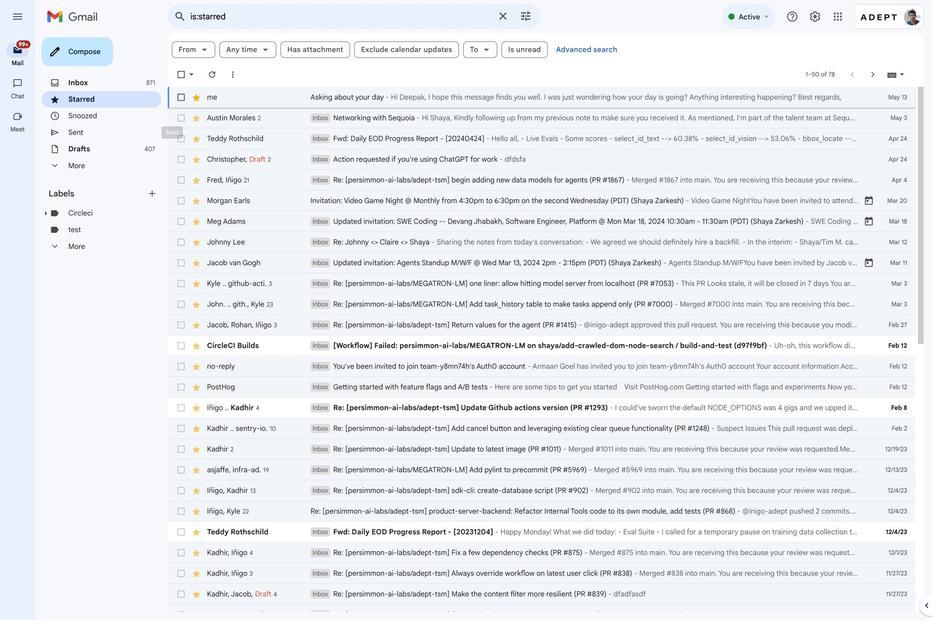Task type: describe. For each thing, give the bounding box(es) containing it.
search mail image
[[171, 7, 189, 26]]

settings image
[[809, 10, 821, 23]]

18 row from the top
[[168, 439, 916, 460]]

more email options image
[[228, 69, 238, 80]]

24 row from the top
[[168, 563, 916, 584]]

older image
[[868, 69, 878, 80]]

12 row from the top
[[168, 315, 916, 335]]

Search mail text field
[[190, 11, 491, 22]]

22 row from the top
[[168, 522, 916, 542]]

6 row from the top
[[168, 190, 916, 211]]

clear search image
[[493, 6, 513, 26]]

8 row from the top
[[168, 232, 916, 253]]

15 row from the top
[[168, 377, 916, 398]]

4 row from the top
[[168, 149, 916, 170]]

5 row from the top
[[168, 170, 916, 190]]

13 row from the top
[[168, 335, 916, 356]]

26 row from the top
[[168, 605, 916, 620]]

21 row from the top
[[168, 501, 916, 522]]

select input tool image
[[899, 70, 905, 78]]

3 row from the top
[[168, 128, 916, 149]]

14 row from the top
[[168, 356, 916, 377]]

main menu image
[[11, 10, 24, 23]]



Task type: vqa. For each thing, say whether or not it's contained in the screenshot.
13th "row" from the top
yes



Task type: locate. For each thing, give the bounding box(es) containing it.
1 vertical spatial calendar event image
[[864, 258, 874, 268]]

7 row from the top
[[168, 211, 916, 232]]

0 vertical spatial calendar event image
[[864, 196, 874, 206]]

1 calendar event image from the top
[[864, 196, 874, 206]]

19 row from the top
[[168, 460, 916, 480]]

Search mail search field
[[168, 4, 540, 29]]

1 row from the top
[[168, 87, 916, 108]]

11 row from the top
[[168, 294, 916, 315]]

gmail image
[[47, 6, 103, 27]]

row
[[168, 87, 916, 108], [168, 108, 916, 128], [168, 128, 916, 149], [168, 149, 916, 170], [168, 170, 916, 190], [168, 190, 916, 211], [168, 211, 916, 232], [168, 232, 916, 253], [168, 253, 916, 273], [168, 273, 916, 294], [168, 294, 916, 315], [168, 315, 916, 335], [168, 335, 916, 356], [168, 356, 916, 377], [168, 377, 916, 398], [168, 398, 916, 418], [168, 418, 916, 439], [168, 439, 916, 460], [168, 460, 916, 480], [168, 480, 916, 501], [168, 501, 916, 522], [168, 522, 916, 542], [168, 542, 916, 563], [168, 563, 916, 584], [168, 584, 916, 605], [168, 605, 916, 620]]

2 calendar event image from the top
[[864, 258, 874, 268]]

calendar event image
[[864, 216, 874, 227]]

calendar event image down calendar event image
[[864, 258, 874, 268]]

None checkbox
[[176, 69, 186, 80], [176, 92, 186, 102], [176, 134, 186, 144], [176, 154, 186, 165], [176, 196, 186, 206], [176, 216, 186, 227], [176, 278, 186, 289], [176, 299, 186, 310], [176, 403, 186, 413], [176, 423, 186, 434], [176, 465, 186, 475], [176, 610, 186, 620], [176, 69, 186, 80], [176, 92, 186, 102], [176, 134, 186, 144], [176, 154, 186, 165], [176, 196, 186, 206], [176, 216, 186, 227], [176, 278, 186, 289], [176, 299, 186, 310], [176, 403, 186, 413], [176, 423, 186, 434], [176, 465, 186, 475], [176, 610, 186, 620]]

advanced search options image
[[516, 6, 536, 26]]

16 row from the top
[[168, 398, 916, 418]]

refresh image
[[207, 69, 217, 80]]

calendar event image for 21th row from the bottom of the page
[[864, 196, 874, 206]]

23 row from the top
[[168, 542, 916, 563]]

None checkbox
[[176, 113, 186, 123], [176, 175, 186, 185], [176, 237, 186, 247], [176, 258, 186, 268], [176, 320, 186, 330], [176, 341, 186, 351], [176, 361, 186, 372], [176, 382, 186, 392], [176, 444, 186, 454], [176, 486, 186, 496], [176, 506, 186, 517], [176, 527, 186, 537], [176, 548, 186, 558], [176, 568, 186, 579], [176, 589, 186, 599], [176, 113, 186, 123], [176, 175, 186, 185], [176, 237, 186, 247], [176, 258, 186, 268], [176, 320, 186, 330], [176, 341, 186, 351], [176, 361, 186, 372], [176, 382, 186, 392], [176, 444, 186, 454], [176, 486, 186, 496], [176, 506, 186, 517], [176, 527, 186, 537], [176, 548, 186, 558], [176, 568, 186, 579], [176, 589, 186, 599]]

navigation
[[0, 33, 36, 620]]

10 row from the top
[[168, 273, 916, 294]]

calendar event image
[[864, 196, 874, 206], [864, 258, 874, 268]]

calendar event image up calendar event image
[[864, 196, 874, 206]]

support image
[[786, 10, 799, 23]]

25 row from the top
[[168, 584, 916, 605]]

17 row from the top
[[168, 418, 916, 439]]

20 row from the top
[[168, 480, 916, 501]]

heading
[[0, 59, 35, 67], [0, 92, 35, 100], [0, 125, 35, 134], [49, 188, 147, 199]]

2 row from the top
[[168, 108, 916, 128]]

9 row from the top
[[168, 253, 916, 273]]

calendar event image for 18th row from the bottom of the page
[[864, 258, 874, 268]]



